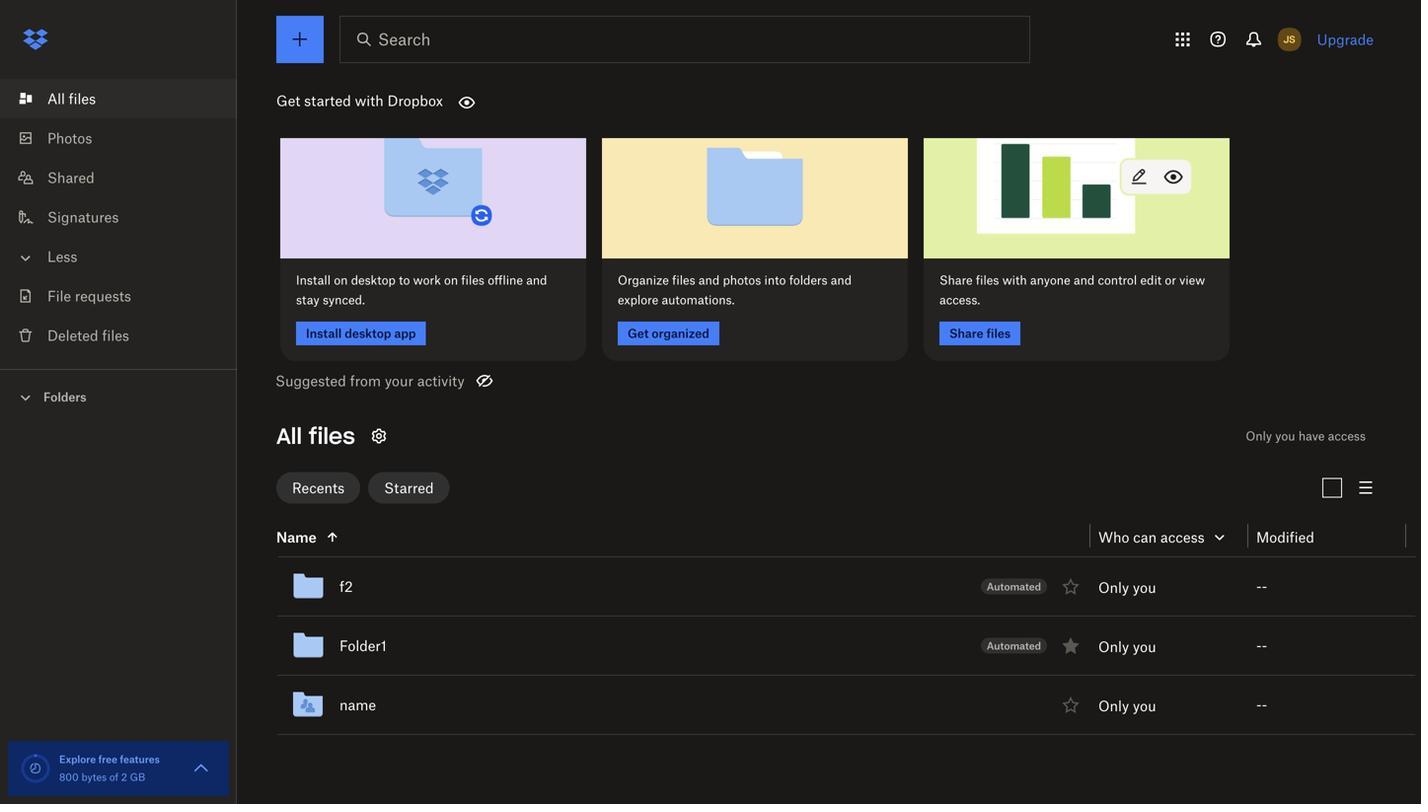 Task type: describe. For each thing, give the bounding box(es) containing it.
name folder1, modified 11/16/2023 2:30 pm, element
[[233, 617, 1417, 676]]

files left folder settings icon
[[309, 423, 355, 450]]

all inside list item
[[47, 90, 65, 107]]

offline
[[488, 273, 523, 288]]

anyone
[[1031, 273, 1071, 288]]

all files link
[[16, 79, 237, 118]]

control
[[1098, 273, 1137, 288]]

stay
[[296, 293, 320, 308]]

into
[[765, 273, 786, 288]]

explore
[[618, 293, 659, 308]]

shared
[[47, 169, 95, 186]]

folder1
[[340, 638, 387, 655]]

js button
[[1274, 24, 1306, 55]]

upgrade link
[[1318, 31, 1374, 48]]

only you button for f2
[[1099, 577, 1157, 599]]

only you have access
[[1246, 429, 1366, 444]]

your
[[385, 373, 414, 389]]

less image
[[16, 248, 36, 268]]

requests
[[75, 288, 131, 305]]

-- for name
[[1257, 697, 1268, 714]]

modified
[[1257, 529, 1315, 546]]

and inside share files with anyone and control edit or view access.
[[1074, 273, 1095, 288]]

to
[[399, 273, 410, 288]]

files inside deleted files link
[[102, 327, 129, 344]]

1 on from the left
[[334, 273, 348, 288]]

800
[[59, 771, 79, 784]]

share files
[[950, 326, 1011, 341]]

only you button for name
[[1099, 695, 1157, 717]]

only for f2
[[1099, 579, 1129, 596]]

get organized
[[628, 326, 710, 341]]

name link
[[340, 694, 376, 717]]

share for share files
[[950, 326, 984, 341]]

you for f2
[[1133, 579, 1157, 596]]

app
[[394, 326, 416, 341]]

name
[[340, 697, 376, 714]]

name name, modified 12/7/2023 2:26 pm, element
[[233, 676, 1417, 735]]

2 on from the left
[[444, 273, 458, 288]]

dropbox
[[388, 92, 443, 109]]

f2 link
[[340, 575, 353, 599]]

view
[[1180, 273, 1206, 288]]

1 horizontal spatial all
[[276, 423, 302, 450]]

starred button
[[368, 472, 450, 504]]

starred
[[384, 480, 434, 497]]

2 and from the left
[[699, 273, 720, 288]]

automated for f2
[[987, 581, 1041, 593]]

get for get organized
[[628, 326, 649, 341]]

explore free features 800 bytes of 2 gb
[[59, 754, 160, 784]]

add to starred image
[[1059, 694, 1083, 717]]

automations.
[[662, 293, 735, 308]]

folders
[[43, 390, 86, 405]]

install desktop app button
[[296, 322, 426, 346]]

folders
[[789, 273, 828, 288]]

list containing all files
[[0, 67, 237, 369]]

share files button
[[940, 322, 1021, 346]]

install for install on desktop to work on files offline and stay synced.
[[296, 273, 331, 288]]

you for folder1
[[1133, 639, 1157, 655]]

quota usage element
[[20, 753, 51, 785]]

folders button
[[0, 382, 237, 411]]

only for folder1
[[1099, 639, 1129, 655]]

signatures
[[47, 209, 119, 226]]

desktop inside install on desktop to work on files offline and stay synced.
[[351, 273, 396, 288]]

install on desktop to work on files offline and stay synced.
[[296, 273, 547, 308]]

recents button
[[276, 472, 361, 504]]

name
[[276, 529, 317, 546]]

photos link
[[16, 118, 237, 158]]

photos
[[47, 130, 92, 147]]

js
[[1284, 33, 1296, 45]]

deleted
[[47, 327, 98, 344]]

share for share files with anyone and control edit or view access.
[[940, 273, 973, 288]]

from
[[350, 373, 381, 389]]

deleted files link
[[16, 316, 237, 355]]

have
[[1299, 429, 1325, 444]]

3 and from the left
[[831, 273, 852, 288]]

install desktop app
[[306, 326, 416, 341]]

name button
[[276, 526, 1050, 549]]

f2
[[340, 579, 353, 595]]



Task type: locate. For each thing, give the bounding box(es) containing it.
1 vertical spatial get
[[628, 326, 649, 341]]

signatures link
[[16, 197, 237, 237]]

upgrade
[[1318, 31, 1374, 48]]

install down stay
[[306, 326, 342, 341]]

only you inside "name name, modified 12/7/2023 2:26 pm," element
[[1099, 698, 1157, 715]]

1 only you button from the top
[[1099, 577, 1157, 599]]

2 only you from the top
[[1099, 639, 1157, 655]]

0 vertical spatial desktop
[[351, 273, 396, 288]]

1 vertical spatial only you
[[1099, 639, 1157, 655]]

files up access. on the top of page
[[976, 273, 999, 288]]

recents
[[292, 480, 345, 497]]

and right offline
[[526, 273, 547, 288]]

0 vertical spatial --
[[1257, 579, 1268, 595]]

0 vertical spatial access
[[1328, 429, 1366, 444]]

folder1 link
[[340, 634, 387, 658]]

explore
[[59, 754, 96, 766]]

4 and from the left
[[1074, 273, 1095, 288]]

0 horizontal spatial on
[[334, 273, 348, 288]]

0 vertical spatial all
[[47, 90, 65, 107]]

-- for f2
[[1257, 579, 1268, 595]]

desktop inside button
[[345, 326, 391, 341]]

only you
[[1099, 579, 1157, 596], [1099, 639, 1157, 655], [1099, 698, 1157, 715]]

1 vertical spatial with
[[1003, 273, 1027, 288]]

only you for folder1
[[1099, 639, 1157, 655]]

0 vertical spatial automated
[[987, 581, 1041, 593]]

install
[[296, 273, 331, 288], [306, 326, 342, 341]]

only you button right remove from starred image
[[1099, 636, 1157, 658]]

free
[[98, 754, 117, 766]]

2 only you button from the top
[[1099, 636, 1157, 658]]

bytes
[[81, 771, 107, 784]]

get for get started with dropbox
[[276, 92, 300, 109]]

2 vertical spatial only you
[[1099, 698, 1157, 715]]

1 only you from the top
[[1099, 579, 1157, 596]]

files left offline
[[461, 273, 485, 288]]

less
[[47, 248, 77, 265]]

you inside name folder1, modified 11/16/2023 2:30 pm, element
[[1133, 639, 1157, 655]]

folder settings image
[[367, 425, 391, 448]]

synced.
[[323, 293, 365, 308]]

files inside share files with anyone and control edit or view access.
[[976, 273, 999, 288]]

1 vertical spatial only you button
[[1099, 636, 1157, 658]]

access right can
[[1161, 529, 1205, 546]]

automated left remove from starred image
[[987, 640, 1041, 652]]

and left control
[[1074, 273, 1095, 288]]

shared link
[[16, 158, 237, 197]]

files inside the share files button
[[987, 326, 1011, 341]]

started
[[304, 92, 351, 109]]

you inside name f2, modified 11/20/2023 11:54 am, element
[[1133, 579, 1157, 596]]

add to starred image
[[1059, 575, 1083, 599]]

and up automations.
[[699, 273, 720, 288]]

0 horizontal spatial with
[[355, 92, 384, 109]]

automated
[[987, 581, 1041, 593], [987, 640, 1041, 652]]

only you inside name folder1, modified 11/16/2023 2:30 pm, element
[[1099, 639, 1157, 655]]

only inside name folder1, modified 11/16/2023 2:30 pm, element
[[1099, 639, 1129, 655]]

and right folders in the top right of the page
[[831, 273, 852, 288]]

2
[[121, 771, 127, 784]]

files down share files with anyone and control edit or view access.
[[987, 326, 1011, 341]]

file requests link
[[16, 276, 237, 316]]

table
[[233, 518, 1417, 735]]

you down can
[[1133, 579, 1157, 596]]

1 and from the left
[[526, 273, 547, 288]]

features
[[120, 754, 160, 766]]

only you button inside name folder1, modified 11/16/2023 2:30 pm, element
[[1099, 636, 1157, 658]]

1 vertical spatial automated
[[987, 640, 1041, 652]]

who
[[1099, 529, 1130, 546]]

files up automations.
[[672, 273, 696, 288]]

1 vertical spatial all files
[[276, 423, 355, 450]]

install inside install on desktop to work on files offline and stay synced.
[[296, 273, 331, 288]]

you inside "name name, modified 12/7/2023 2:26 pm," element
[[1133, 698, 1157, 715]]

all files
[[47, 90, 96, 107], [276, 423, 355, 450]]

only right add to starred image
[[1099, 579, 1129, 596]]

organized
[[652, 326, 710, 341]]

only you button right add to starred icon
[[1099, 695, 1157, 717]]

only inside "name name, modified 12/7/2023 2:26 pm," element
[[1099, 698, 1129, 715]]

install for install desktop app
[[306, 326, 342, 341]]

file
[[47, 288, 71, 305]]

with
[[355, 92, 384, 109], [1003, 273, 1027, 288]]

-- inside name f2, modified 11/20/2023 11:54 am, element
[[1257, 579, 1268, 595]]

install inside button
[[306, 326, 342, 341]]

-- inside name folder1, modified 11/16/2023 2:30 pm, element
[[1257, 638, 1268, 655]]

get
[[276, 92, 300, 109], [628, 326, 649, 341]]

name f2, modified 11/20/2023 11:54 am, element
[[233, 558, 1417, 617]]

all up photos
[[47, 90, 65, 107]]

deleted files
[[47, 327, 129, 344]]

remove from starred image
[[1059, 634, 1083, 658]]

0 vertical spatial get
[[276, 92, 300, 109]]

0 horizontal spatial all files
[[47, 90, 96, 107]]

1 vertical spatial share
[[950, 326, 984, 341]]

share up access. on the top of page
[[940, 273, 973, 288]]

desktop left to
[[351, 273, 396, 288]]

only you right remove from starred image
[[1099, 639, 1157, 655]]

organize files and photos into folders and explore automations.
[[618, 273, 852, 308]]

who can access
[[1099, 529, 1205, 546]]

activity
[[417, 373, 465, 389]]

2 vertical spatial --
[[1257, 697, 1268, 714]]

files inside organize files and photos into folders and explore automations.
[[672, 273, 696, 288]]

0 vertical spatial all files
[[47, 90, 96, 107]]

1 horizontal spatial get
[[628, 326, 649, 341]]

only right add to starred icon
[[1099, 698, 1129, 715]]

photos
[[723, 273, 761, 288]]

0 vertical spatial only you
[[1099, 579, 1157, 596]]

3 only you button from the top
[[1099, 695, 1157, 717]]

only for name
[[1099, 698, 1129, 715]]

only you button down 'who'
[[1099, 577, 1157, 599]]

gb
[[130, 771, 145, 784]]

files inside install on desktop to work on files offline and stay synced.
[[461, 273, 485, 288]]

with inside share files with anyone and control edit or view access.
[[1003, 273, 1027, 288]]

get inside button
[[628, 326, 649, 341]]

only inside name f2, modified 11/20/2023 11:54 am, element
[[1099, 579, 1129, 596]]

you left have on the right
[[1276, 429, 1296, 444]]

0 vertical spatial with
[[355, 92, 384, 109]]

files
[[69, 90, 96, 107], [461, 273, 485, 288], [672, 273, 696, 288], [976, 273, 999, 288], [987, 326, 1011, 341], [102, 327, 129, 344], [309, 423, 355, 450]]

or
[[1165, 273, 1177, 288]]

with for started
[[355, 92, 384, 109]]

2 -- from the top
[[1257, 638, 1268, 655]]

1 automated from the top
[[987, 581, 1041, 593]]

3 -- from the top
[[1257, 697, 1268, 714]]

3 only you from the top
[[1099, 698, 1157, 715]]

all files list item
[[0, 79, 237, 118]]

-
[[1257, 579, 1262, 595], [1262, 579, 1268, 595], [1257, 638, 1262, 655], [1262, 638, 1268, 655], [1257, 697, 1262, 714], [1262, 697, 1268, 714]]

desktop
[[351, 273, 396, 288], [345, 326, 391, 341]]

on up synced.
[[334, 273, 348, 288]]

--
[[1257, 579, 1268, 595], [1257, 638, 1268, 655], [1257, 697, 1268, 714]]

all down suggested
[[276, 423, 302, 450]]

only
[[1246, 429, 1272, 444], [1099, 579, 1129, 596], [1099, 639, 1129, 655], [1099, 698, 1129, 715]]

access right have on the right
[[1328, 429, 1366, 444]]

1 horizontal spatial with
[[1003, 273, 1027, 288]]

0 vertical spatial only you button
[[1099, 577, 1157, 599]]

with left anyone
[[1003, 273, 1027, 288]]

Search in folder "Dropbox" text field
[[378, 28, 989, 51]]

1 vertical spatial access
[[1161, 529, 1205, 546]]

files up photos
[[69, 90, 96, 107]]

all
[[47, 90, 65, 107], [276, 423, 302, 450]]

only you button for folder1
[[1099, 636, 1157, 658]]

all files inside list item
[[47, 90, 96, 107]]

0 horizontal spatial get
[[276, 92, 300, 109]]

0 horizontal spatial access
[[1161, 529, 1205, 546]]

only you right add to starred icon
[[1099, 698, 1157, 715]]

all files up photos
[[47, 90, 96, 107]]

with for files
[[1003, 273, 1027, 288]]

-- inside "name name, modified 12/7/2023 2:26 pm," element
[[1257, 697, 1268, 714]]

get down "explore"
[[628, 326, 649, 341]]

share inside button
[[950, 326, 984, 341]]

only right remove from starred image
[[1099, 639, 1129, 655]]

automated inside name folder1, modified 11/16/2023 2:30 pm, element
[[987, 640, 1041, 652]]

edit
[[1141, 273, 1162, 288]]

you right remove from starred image
[[1133, 639, 1157, 655]]

file requests
[[47, 288, 131, 305]]

0 vertical spatial share
[[940, 273, 973, 288]]

1 vertical spatial --
[[1257, 638, 1268, 655]]

modified button
[[1257, 526, 1366, 549]]

get started with dropbox
[[276, 92, 443, 109]]

0 horizontal spatial all
[[47, 90, 65, 107]]

only you for name
[[1099, 698, 1157, 715]]

access.
[[940, 293, 981, 308]]

1 horizontal spatial on
[[444, 273, 458, 288]]

1 horizontal spatial access
[[1328, 429, 1366, 444]]

you right add to starred icon
[[1133, 698, 1157, 715]]

dropbox image
[[16, 20, 55, 59]]

1 -- from the top
[[1257, 579, 1268, 595]]

share
[[940, 273, 973, 288], [950, 326, 984, 341]]

desktop left app
[[345, 326, 391, 341]]

you for name
[[1133, 698, 1157, 715]]

only you inside name f2, modified 11/20/2023 11:54 am, element
[[1099, 579, 1157, 596]]

only you button
[[1099, 577, 1157, 599], [1099, 636, 1157, 658], [1099, 695, 1157, 717]]

get organized button
[[618, 322, 720, 346]]

share inside share files with anyone and control edit or view access.
[[940, 273, 973, 288]]

files down file requests link
[[102, 327, 129, 344]]

work
[[413, 273, 441, 288]]

all files up recents
[[276, 423, 355, 450]]

0 vertical spatial install
[[296, 273, 331, 288]]

with right started
[[355, 92, 384, 109]]

install up stay
[[296, 273, 331, 288]]

list
[[0, 67, 237, 369]]

only left have on the right
[[1246, 429, 1272, 444]]

only you button inside name f2, modified 11/20/2023 11:54 am, element
[[1099, 577, 1157, 599]]

only you for f2
[[1099, 579, 1157, 596]]

only you down 'who'
[[1099, 579, 1157, 596]]

files inside all files link
[[69, 90, 96, 107]]

on right work on the left top
[[444, 273, 458, 288]]

share down access. on the top of page
[[950, 326, 984, 341]]

1 horizontal spatial all files
[[276, 423, 355, 450]]

share files with anyone and control edit or view access.
[[940, 273, 1206, 308]]

of
[[109, 771, 119, 784]]

can
[[1134, 529, 1157, 546]]

1 vertical spatial install
[[306, 326, 342, 341]]

suggested from your activity
[[275, 373, 465, 389]]

you
[[1276, 429, 1296, 444], [1133, 579, 1157, 596], [1133, 639, 1157, 655], [1133, 698, 1157, 715]]

-- for folder1
[[1257, 638, 1268, 655]]

automated inside name f2, modified 11/20/2023 11:54 am, element
[[987, 581, 1041, 593]]

suggested
[[275, 373, 346, 389]]

access
[[1328, 429, 1366, 444], [1161, 529, 1205, 546]]

automated left add to starred image
[[987, 581, 1041, 593]]

2 vertical spatial only you button
[[1099, 695, 1157, 717]]

only you button inside "name name, modified 12/7/2023 2:26 pm," element
[[1099, 695, 1157, 717]]

1 vertical spatial desktop
[[345, 326, 391, 341]]

and inside install on desktop to work on files offline and stay synced.
[[526, 273, 547, 288]]

on
[[334, 273, 348, 288], [444, 273, 458, 288]]

automated for folder1
[[987, 640, 1041, 652]]

organize
[[618, 273, 669, 288]]

get left started
[[276, 92, 300, 109]]

table containing name
[[233, 518, 1417, 735]]

1 vertical spatial all
[[276, 423, 302, 450]]

2 automated from the top
[[987, 640, 1041, 652]]

and
[[526, 273, 547, 288], [699, 273, 720, 288], [831, 273, 852, 288], [1074, 273, 1095, 288]]



Task type: vqa. For each thing, say whether or not it's contained in the screenshot.
in in click the dropbox icon in the system tray or menu bar. click the "+" (plus sign). click google docs, google sheets, or google slides. choose a name and a location for your file. click create.
no



